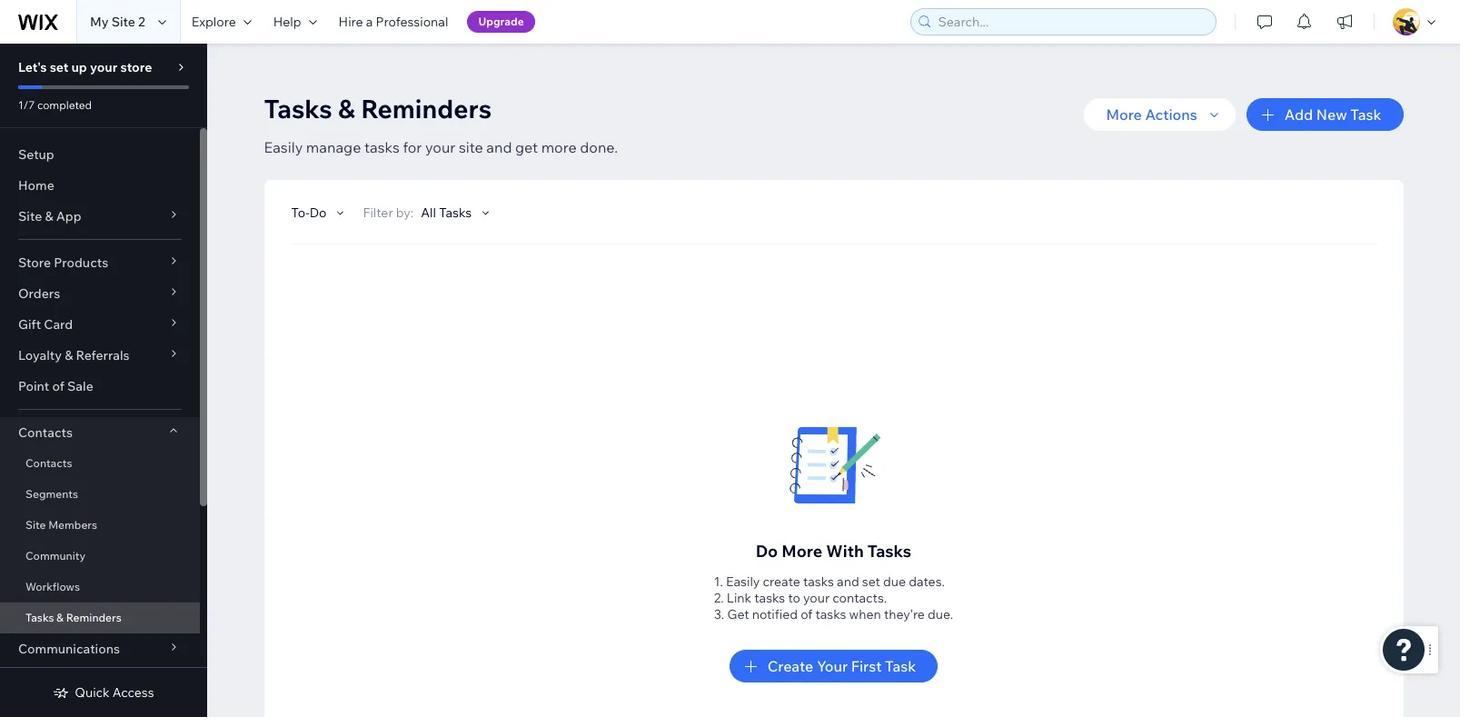 Task type: locate. For each thing, give the bounding box(es) containing it.
tasks & reminders up for
[[264, 93, 492, 125]]

segments link
[[0, 479, 200, 510]]

1 horizontal spatial your
[[425, 138, 456, 156]]

0 horizontal spatial of
[[52, 378, 64, 394]]

0 vertical spatial of
[[52, 378, 64, 394]]

orders
[[18, 285, 60, 302]]

3.
[[714, 606, 725, 623]]

explore
[[192, 14, 236, 30]]

point of sale
[[18, 378, 93, 394]]

your right to
[[803, 590, 830, 606]]

quick access
[[75, 684, 154, 701]]

0 horizontal spatial do
[[310, 204, 327, 221]]

1 horizontal spatial tasks & reminders
[[264, 93, 492, 125]]

for
[[403, 138, 422, 156]]

1 vertical spatial contacts
[[25, 456, 72, 470]]

your
[[90, 59, 117, 75], [425, 138, 456, 156], [803, 590, 830, 606]]

all
[[421, 204, 436, 221]]

& inside 'dropdown button'
[[65, 347, 73, 364]]

1 horizontal spatial easily
[[726, 573, 760, 590]]

1 horizontal spatial more
[[1106, 105, 1142, 124]]

set left due
[[862, 573, 880, 590]]

0 horizontal spatial more
[[782, 541, 823, 562]]

tasks
[[364, 138, 400, 156], [803, 573, 834, 590], [755, 590, 785, 606], [816, 606, 846, 623]]

set left up
[[50, 59, 68, 75]]

1 horizontal spatial set
[[862, 573, 880, 590]]

hire a professional
[[339, 14, 448, 30]]

add
[[1285, 105, 1313, 124]]

task
[[1351, 105, 1382, 124], [885, 657, 916, 675]]

when
[[849, 606, 881, 623]]

and left the get
[[486, 138, 512, 156]]

0 vertical spatial contacts
[[18, 424, 73, 441]]

site
[[111, 14, 135, 30], [18, 208, 42, 224], [25, 518, 46, 532]]

loyalty & referrals
[[18, 347, 130, 364]]

more left the actions in the right of the page
[[1106, 105, 1142, 124]]

setup
[[18, 146, 54, 163]]

workflows link
[[0, 572, 200, 603]]

and down with
[[837, 573, 859, 590]]

loyalty & referrals button
[[0, 340, 200, 371]]

link
[[727, 590, 752, 606]]

upgrade button
[[468, 11, 535, 33]]

set
[[50, 59, 68, 75], [862, 573, 880, 590]]

add new task
[[1285, 105, 1382, 124]]

0 horizontal spatial tasks & reminders
[[25, 611, 122, 624]]

site inside dropdown button
[[18, 208, 42, 224]]

of left sale
[[52, 378, 64, 394]]

more up create
[[782, 541, 823, 562]]

of inside 1. easily create tasks and set due dates. 2. link tasks to your contacts. 3. get notified of tasks when they're due.
[[801, 606, 813, 623]]

do more with tasks
[[756, 541, 912, 562]]

let's
[[18, 59, 47, 75]]

task right "first"
[[885, 657, 916, 675]]

1 vertical spatial and
[[837, 573, 859, 590]]

easily
[[264, 138, 303, 156], [726, 573, 760, 590]]

reminders up for
[[361, 93, 492, 125]]

easily left manage
[[264, 138, 303, 156]]

1/7
[[18, 98, 35, 112]]

2 horizontal spatial your
[[803, 590, 830, 606]]

site & app button
[[0, 201, 200, 232]]

workflows
[[25, 580, 80, 593]]

filter
[[363, 204, 393, 221]]

0 vertical spatial tasks & reminders
[[264, 93, 492, 125]]

site down home
[[18, 208, 42, 224]]

do up create
[[756, 541, 778, 562]]

& left app
[[45, 208, 53, 224]]

0 vertical spatial set
[[50, 59, 68, 75]]

1 vertical spatial of
[[801, 606, 813, 623]]

get
[[515, 138, 538, 156]]

store products
[[18, 254, 108, 271]]

get
[[727, 606, 749, 623]]

0 horizontal spatial your
[[90, 59, 117, 75]]

2 vertical spatial your
[[803, 590, 830, 606]]

your right up
[[90, 59, 117, 75]]

task right the new
[[1351, 105, 1382, 124]]

reminders down workflows 'link'
[[66, 611, 122, 624]]

& inside dropdown button
[[45, 208, 53, 224]]

communications button
[[0, 633, 200, 664]]

1. easily create tasks and set due dates. 2. link tasks to your contacts. 3. get notified of tasks when they're due.
[[714, 573, 954, 623]]

gift card
[[18, 316, 73, 333]]

tasks left for
[[364, 138, 400, 156]]

0 vertical spatial task
[[1351, 105, 1382, 124]]

your inside 1. easily create tasks and set due dates. 2. link tasks to your contacts. 3. get notified of tasks when they're due.
[[803, 590, 830, 606]]

&
[[338, 93, 355, 125], [45, 208, 53, 224], [65, 347, 73, 364], [56, 611, 64, 624]]

contacts inside 'link'
[[25, 456, 72, 470]]

of right to
[[801, 606, 813, 623]]

0 vertical spatial reminders
[[361, 93, 492, 125]]

your right for
[[425, 138, 456, 156]]

upgrade
[[478, 15, 524, 28]]

contacts
[[18, 424, 73, 441], [25, 456, 72, 470]]

contacts down point of sale
[[18, 424, 73, 441]]

community
[[25, 549, 86, 563]]

& right the loyalty at the left
[[65, 347, 73, 364]]

tasks down workflows
[[25, 611, 54, 624]]

to-do
[[291, 204, 327, 221]]

tasks left when
[[816, 606, 846, 623]]

products
[[54, 254, 108, 271]]

0 horizontal spatial easily
[[264, 138, 303, 156]]

filter by:
[[363, 204, 414, 221]]

0 horizontal spatial reminders
[[66, 611, 122, 624]]

1 vertical spatial reminders
[[66, 611, 122, 624]]

easily right 1.
[[726, 573, 760, 590]]

reminders
[[361, 93, 492, 125], [66, 611, 122, 624]]

create your first task
[[768, 657, 916, 675]]

help button
[[262, 0, 328, 44]]

more
[[541, 138, 577, 156]]

2 vertical spatial site
[[25, 518, 46, 532]]

1 vertical spatial tasks & reminders
[[25, 611, 122, 624]]

of
[[52, 378, 64, 394], [801, 606, 813, 623]]

1 horizontal spatial do
[[756, 541, 778, 562]]

1 vertical spatial site
[[18, 208, 42, 224]]

1 horizontal spatial and
[[837, 573, 859, 590]]

home
[[18, 177, 54, 194]]

0 vertical spatial your
[[90, 59, 117, 75]]

more actions button
[[1085, 98, 1236, 131]]

tasks & reminders up communications on the left
[[25, 611, 122, 624]]

1 horizontal spatial of
[[801, 606, 813, 623]]

gift card button
[[0, 309, 200, 340]]

1 vertical spatial easily
[[726, 573, 760, 590]]

site for site & app
[[18, 208, 42, 224]]

your
[[817, 657, 848, 675]]

1 vertical spatial task
[[885, 657, 916, 675]]

site down segments
[[25, 518, 46, 532]]

1 vertical spatial more
[[782, 541, 823, 562]]

1 vertical spatial your
[[425, 138, 456, 156]]

& for "site & app" dropdown button
[[45, 208, 53, 224]]

0 vertical spatial more
[[1106, 105, 1142, 124]]

and
[[486, 138, 512, 156], [837, 573, 859, 590]]

& down workflows
[[56, 611, 64, 624]]

contacts inside 'dropdown button'
[[18, 424, 73, 441]]

& for tasks & reminders link
[[56, 611, 64, 624]]

site left 2
[[111, 14, 135, 30]]

do left filter
[[310, 204, 327, 221]]

1 vertical spatial do
[[756, 541, 778, 562]]

tasks & reminders
[[264, 93, 492, 125], [25, 611, 122, 624]]

1 vertical spatial set
[[862, 573, 880, 590]]

contacts up segments
[[25, 456, 72, 470]]

point of sale link
[[0, 371, 200, 402]]

tasks left to
[[755, 590, 785, 606]]

0 horizontal spatial set
[[50, 59, 68, 75]]

0 vertical spatial do
[[310, 204, 327, 221]]

more inside more actions "button"
[[1106, 105, 1142, 124]]

0 horizontal spatial task
[[885, 657, 916, 675]]

tasks & reminders inside tasks & reminders link
[[25, 611, 122, 624]]

0 vertical spatial and
[[486, 138, 512, 156]]



Task type: vqa. For each thing, say whether or not it's contained in the screenshot.
Gift Card dropdown button
yes



Task type: describe. For each thing, give the bounding box(es) containing it.
of inside point of sale link
[[52, 378, 64, 394]]

notified
[[752, 606, 798, 623]]

sale
[[67, 378, 93, 394]]

segments
[[25, 487, 78, 501]]

quick
[[75, 684, 110, 701]]

app
[[56, 208, 81, 224]]

members
[[48, 518, 97, 532]]

community link
[[0, 541, 200, 572]]

a
[[366, 14, 373, 30]]

site & app
[[18, 208, 81, 224]]

create
[[768, 657, 814, 675]]

1 horizontal spatial reminders
[[361, 93, 492, 125]]

site members
[[25, 518, 97, 532]]

site for site members
[[25, 518, 46, 532]]

1 horizontal spatial task
[[1351, 105, 1382, 124]]

by:
[[396, 204, 414, 221]]

1/7 completed
[[18, 98, 92, 112]]

all tasks
[[421, 204, 472, 221]]

tasks & reminders link
[[0, 603, 200, 633]]

setup link
[[0, 139, 200, 170]]

access
[[113, 684, 154, 701]]

site
[[459, 138, 483, 156]]

contacts.
[[833, 590, 887, 606]]

hire
[[339, 14, 363, 30]]

contacts link
[[0, 448, 200, 479]]

& for loyalty & referrals 'dropdown button'
[[65, 347, 73, 364]]

completed
[[37, 98, 92, 112]]

orders button
[[0, 278, 200, 309]]

sidebar element
[[0, 44, 207, 717]]

actions
[[1146, 105, 1198, 124]]

tasks right to
[[803, 573, 834, 590]]

all tasks button
[[421, 204, 494, 221]]

more actions
[[1106, 105, 1198, 124]]

gift
[[18, 316, 41, 333]]

0 vertical spatial easily
[[264, 138, 303, 156]]

Search... field
[[933, 9, 1211, 35]]

easily manage tasks for your site and get more done.
[[264, 138, 618, 156]]

they're
[[884, 606, 925, 623]]

with
[[826, 541, 864, 562]]

card
[[44, 316, 73, 333]]

due.
[[928, 606, 954, 623]]

referrals
[[76, 347, 130, 364]]

home link
[[0, 170, 200, 201]]

done.
[[580, 138, 618, 156]]

my site 2
[[90, 14, 145, 30]]

add new task button
[[1247, 98, 1404, 131]]

contacts button
[[0, 417, 200, 448]]

due
[[883, 573, 906, 590]]

create your first task button
[[730, 650, 938, 683]]

dates.
[[909, 573, 945, 590]]

contacts for the contacts 'link'
[[25, 456, 72, 470]]

site members link
[[0, 510, 200, 541]]

& up manage
[[338, 93, 355, 125]]

your inside sidebar "element"
[[90, 59, 117, 75]]

to
[[788, 590, 801, 606]]

quick access button
[[53, 684, 154, 701]]

communications
[[18, 641, 120, 657]]

set inside 1. easily create tasks and set due dates. 2. link tasks to your contacts. 3. get notified of tasks when they're due.
[[862, 573, 880, 590]]

manage
[[306, 138, 361, 156]]

tasks up manage
[[264, 93, 332, 125]]

professional
[[376, 14, 448, 30]]

up
[[71, 59, 87, 75]]

let's set up your store
[[18, 59, 152, 75]]

new
[[1317, 105, 1348, 124]]

easily inside 1. easily create tasks and set due dates. 2. link tasks to your contacts. 3. get notified of tasks when they're due.
[[726, 573, 760, 590]]

my
[[90, 14, 109, 30]]

0 horizontal spatial and
[[486, 138, 512, 156]]

tasks up due
[[868, 541, 912, 562]]

to-
[[291, 204, 310, 221]]

2
[[138, 14, 145, 30]]

store products button
[[0, 247, 200, 278]]

to-do button
[[291, 204, 348, 221]]

tasks inside sidebar "element"
[[25, 611, 54, 624]]

create
[[763, 573, 800, 590]]

store
[[120, 59, 152, 75]]

loyalty
[[18, 347, 62, 364]]

store
[[18, 254, 51, 271]]

and inside 1. easily create tasks and set due dates. 2. link tasks to your contacts. 3. get notified of tasks when they're due.
[[837, 573, 859, 590]]

contacts for contacts 'dropdown button'
[[18, 424, 73, 441]]

tasks right 'all'
[[439, 204, 472, 221]]

first
[[851, 657, 882, 675]]

2.
[[714, 590, 724, 606]]

set inside sidebar "element"
[[50, 59, 68, 75]]

hire a professional link
[[328, 0, 459, 44]]

0 vertical spatial site
[[111, 14, 135, 30]]

reminders inside sidebar "element"
[[66, 611, 122, 624]]



